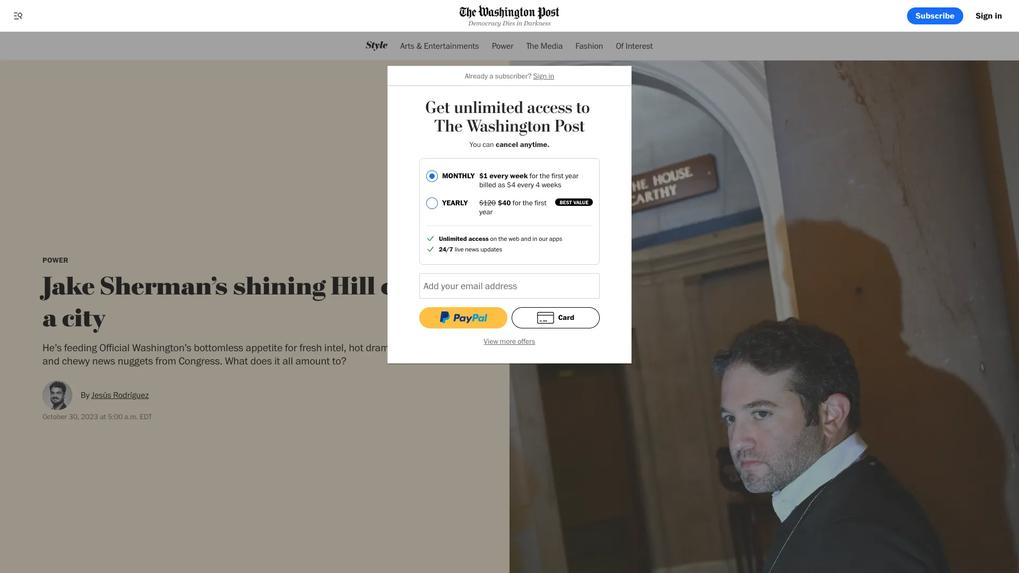 Task type: describe. For each thing, give the bounding box(es) containing it.
congress.
[[179, 355, 223, 368]]

at
[[100, 413, 106, 421]]

to
[[577, 98, 590, 118]]

1 horizontal spatial news
[[465, 245, 479, 253]]

appetite
[[246, 342, 283, 354]]

in inside sign in link
[[996, 10, 1003, 20]]

30,
[[69, 413, 79, 421]]

1 horizontal spatial and
[[521, 235, 531, 243]]

2 vertical spatial the
[[499, 235, 507, 243]]

hill
[[331, 272, 376, 302]]

dies
[[503, 19, 515, 27]]

as
[[498, 181, 506, 189]]

feeding
[[64, 342, 97, 354]]

shining
[[233, 272, 326, 302]]

$4
[[507, 181, 516, 189]]

1 horizontal spatial a
[[490, 72, 494, 80]]

jake
[[42, 272, 95, 302]]

best value
[[560, 199, 589, 205]]

for the first year
[[480, 199, 547, 216]]

card
[[559, 313, 575, 322]]

24/7 live news updates
[[439, 245, 503, 253]]

he's
[[42, 342, 62, 354]]

unlimited
[[454, 98, 524, 118]]

get unlimited access to the washington post you can cancel anytime.
[[426, 98, 594, 149]]

best
[[560, 199, 572, 205]]

$1
[[480, 171, 488, 180]]

rodríguez
[[113, 390, 149, 400]]

from
[[156, 355, 176, 368]]

monthly
[[442, 171, 475, 180]]

by jesús rodríguez
[[81, 390, 149, 400]]

power for power link to the right
[[492, 41, 514, 51]]

0 horizontal spatial sign
[[534, 72, 547, 80]]

$40
[[498, 199, 511, 207]]

apps
[[550, 235, 563, 243]]

1 vertical spatial sign in link
[[534, 72, 555, 80]]

monthly $1 every week for the first year billed as $4 every 4 weeks
[[442, 171, 579, 189]]

web
[[509, 235, 520, 243]]

subscribe link
[[908, 7, 964, 24]]

0 horizontal spatial every
[[490, 171, 509, 180]]

the washington post homepage. image
[[460, 5, 560, 20]]

unlimited access on the web and in our apps
[[439, 235, 563, 243]]

search and browse sections image
[[13, 10, 23, 21]]

1 horizontal spatial the
[[527, 41, 539, 51]]

anytime.
[[520, 140, 550, 149]]

already a subscriber? sign in
[[465, 72, 555, 80]]

of interest
[[616, 41, 653, 51]]

2023
[[81, 413, 98, 421]]

fashion link
[[576, 32, 604, 60]]

live
[[455, 245, 464, 253]]

year inside 'monthly $1 every week for the first year billed as $4 every 4 weeks'
[[566, 171, 579, 180]]

already
[[465, 72, 488, 80]]

weeks
[[542, 181, 562, 189]]

democracy dies in darkness
[[469, 19, 551, 27]]

entertainments
[[424, 41, 479, 51]]

sherman's
[[100, 272, 228, 302]]

offers
[[518, 337, 536, 346]]

a inside jake sherman's shining hill on a city
[[42, 304, 57, 334]]

arts & entertainments link
[[401, 32, 479, 60]]

access inside get unlimited access to the washington post you can cancel anytime.
[[528, 98, 573, 118]]

hot
[[349, 342, 364, 354]]

1 vertical spatial every
[[518, 181, 534, 189]]

can
[[483, 140, 494, 149]]

jesús rodríguez link
[[91, 390, 149, 400]]

of
[[616, 41, 624, 51]]

amount
[[296, 355, 330, 368]]

chewy
[[62, 355, 90, 368]]

edt
[[140, 413, 152, 421]]

city
[[62, 304, 106, 334]]

in inside democracy dies in darkness link
[[517, 19, 523, 27]]

cancel
[[496, 140, 518, 149]]

it
[[275, 355, 280, 368]]

Email address email field
[[420, 273, 600, 299]]

billed
[[480, 181, 497, 189]]

more
[[500, 337, 516, 346]]

does
[[251, 355, 272, 368]]

subscribe
[[916, 10, 955, 20]]

updates
[[481, 245, 503, 253]]

view
[[484, 337, 499, 346]]

get
[[426, 98, 450, 118]]



Task type: locate. For each thing, give the bounding box(es) containing it.
1 vertical spatial first
[[535, 199, 547, 207]]

5:00
[[108, 413, 123, 421]]

news right live
[[465, 245, 479, 253]]

the right $40
[[523, 199, 533, 207]]

sign right subscribe
[[977, 10, 993, 20]]

1 horizontal spatial sign
[[977, 10, 993, 20]]

paypal image
[[440, 312, 487, 323]]

0 vertical spatial access
[[528, 98, 573, 118]]

for inside he's feeding official washington's bottomless appetite for fresh intel, hot drama and chewy news nuggets from congress. what does it all amount to?
[[285, 342, 297, 354]]

news inside he's feeding official washington's bottomless appetite for fresh intel, hot drama and chewy news nuggets from congress. what does it all amount to?
[[92, 355, 115, 368]]

drama
[[366, 342, 395, 354]]

news down official
[[92, 355, 115, 368]]

0 horizontal spatial power link
[[42, 256, 68, 264]]

and
[[521, 235, 531, 243], [42, 355, 60, 368]]

24/7
[[439, 245, 453, 253]]

on right hill
[[381, 272, 413, 302]]

for inside "for the first year"
[[513, 199, 521, 207]]

he's feeding official washington's bottomless appetite for fresh intel, hot drama and chewy news nuggets from congress. what does it all amount to?
[[42, 342, 395, 368]]

1 horizontal spatial access
[[528, 98, 573, 118]]

0 horizontal spatial access
[[469, 235, 489, 243]]

1 vertical spatial the
[[435, 116, 463, 137]]

a
[[490, 72, 494, 80], [42, 304, 57, 334]]

1 vertical spatial on
[[381, 272, 413, 302]]

news
[[465, 245, 479, 253], [92, 355, 115, 368]]

1 horizontal spatial power link
[[492, 32, 514, 60]]

1 vertical spatial news
[[92, 355, 115, 368]]

on inside jake sherman's shining hill on a city
[[381, 272, 413, 302]]

view more offers
[[484, 337, 536, 346]]

1 horizontal spatial every
[[518, 181, 534, 189]]

jesús
[[91, 390, 111, 400]]

1 horizontal spatial first
[[552, 171, 564, 180]]

arts & entertainments
[[401, 41, 479, 51]]

0 vertical spatial year
[[566, 171, 579, 180]]

for up 4
[[530, 171, 538, 180]]

october 30, 2023 at 5:00 a.m. edt
[[42, 413, 152, 421]]

0 horizontal spatial for
[[285, 342, 297, 354]]

power down dies
[[492, 41, 514, 51]]

our
[[539, 235, 548, 243]]

0 vertical spatial sign
[[977, 10, 993, 20]]

view more offers link
[[388, 333, 632, 351]]

every down week
[[518, 181, 534, 189]]

0 vertical spatial for
[[530, 171, 538, 180]]

for inside 'monthly $1 every week for the first year billed as $4 every 4 weeks'
[[530, 171, 538, 180]]

1 horizontal spatial power
[[492, 41, 514, 51]]

0 vertical spatial and
[[521, 235, 531, 243]]

1 vertical spatial year
[[480, 208, 493, 216]]

0 vertical spatial the
[[540, 171, 550, 180]]

nuggets
[[118, 355, 153, 368]]

for up all
[[285, 342, 297, 354]]

and down the 'he's' at the left of the page
[[42, 355, 60, 368]]

0 horizontal spatial the
[[435, 116, 463, 137]]

arts
[[401, 41, 415, 51]]

power link down dies
[[492, 32, 514, 60]]

power
[[492, 41, 514, 51], [42, 256, 68, 264]]

0 horizontal spatial year
[[480, 208, 493, 216]]

0 vertical spatial every
[[490, 171, 509, 180]]

power link up jake
[[42, 256, 68, 264]]

of interest link
[[616, 32, 653, 60]]

4
[[536, 181, 540, 189]]

primary element
[[0, 0, 1020, 32]]

darkness
[[524, 19, 551, 27]]

post
[[555, 116, 585, 137]]

0 horizontal spatial on
[[381, 272, 413, 302]]

0 vertical spatial news
[[465, 245, 479, 253]]

2 horizontal spatial the
[[540, 171, 550, 180]]

fresh
[[300, 342, 322, 354]]

the inside 'monthly $1 every week for the first year billed as $4 every 4 weeks'
[[540, 171, 550, 180]]

what
[[225, 355, 248, 368]]

first inside "for the first year"
[[535, 199, 547, 207]]

0 vertical spatial power link
[[492, 32, 514, 60]]

value
[[574, 199, 589, 205]]

power up jake
[[42, 256, 68, 264]]

0 horizontal spatial a
[[42, 304, 57, 334]]

2 horizontal spatial for
[[530, 171, 538, 180]]

first up weeks
[[552, 171, 564, 180]]

the media link
[[527, 32, 563, 60]]

1 horizontal spatial on
[[491, 235, 497, 243]]

official
[[99, 342, 130, 354]]

all
[[283, 355, 293, 368]]

1 horizontal spatial sign in link
[[968, 7, 1011, 24]]

washington
[[467, 116, 551, 137]]

1 horizontal spatial for
[[513, 199, 521, 207]]

you
[[470, 140, 481, 149]]

the inside get unlimited access to the washington post you can cancel anytime.
[[435, 116, 463, 137]]

0 vertical spatial first
[[552, 171, 564, 180]]

1 vertical spatial and
[[42, 355, 60, 368]]

every
[[490, 171, 509, 180], [518, 181, 534, 189]]

1 vertical spatial power
[[42, 256, 68, 264]]

to?
[[333, 355, 347, 368]]

0 vertical spatial power
[[492, 41, 514, 51]]

sign in
[[977, 10, 1003, 20]]

sign inside primary element
[[977, 10, 993, 20]]

first inside 'monthly $1 every week for the first year billed as $4 every 4 weeks'
[[552, 171, 564, 180]]

every up "as"
[[490, 171, 509, 180]]

fashion
[[576, 41, 604, 51]]

year
[[566, 171, 579, 180], [480, 208, 493, 216]]

0 vertical spatial sign in link
[[968, 7, 1011, 24]]

for right $40
[[513, 199, 521, 207]]

and right web
[[521, 235, 531, 243]]

2 vertical spatial for
[[285, 342, 297, 354]]

unlimited
[[439, 235, 467, 243]]

the left web
[[499, 235, 507, 243]]

0 horizontal spatial news
[[92, 355, 115, 368]]

democracy
[[469, 19, 501, 27]]

by
[[81, 390, 90, 400]]

access left to
[[528, 98, 573, 118]]

a.m.
[[124, 413, 138, 421]]

on up 'updates'
[[491, 235, 497, 243]]

and inside he's feeding official washington's bottomless appetite for fresh intel, hot drama and chewy news nuggets from congress. what does it all amount to?
[[42, 355, 60, 368]]

democracy dies in darkness link
[[460, 5, 560, 27]]

sign right subscriber?
[[534, 72, 547, 80]]

week
[[510, 171, 528, 180]]

the inside "for the first year"
[[523, 199, 533, 207]]

access up 24/7 live news updates
[[469, 235, 489, 243]]

year inside "for the first year"
[[480, 208, 493, 216]]

0 horizontal spatial first
[[535, 199, 547, 207]]

a right already
[[490, 72, 494, 80]]

in
[[996, 10, 1003, 20], [517, 19, 523, 27], [549, 72, 555, 80], [533, 235, 538, 243]]

0 horizontal spatial and
[[42, 355, 60, 368]]

the media
[[527, 41, 563, 51]]

october
[[42, 413, 67, 421]]

1 horizontal spatial the
[[523, 199, 533, 207]]

year up the best value
[[566, 171, 579, 180]]

1 vertical spatial for
[[513, 199, 521, 207]]

washington's
[[132, 342, 192, 354]]

subscriber?
[[495, 72, 532, 80]]

a up the 'he's' at the left of the page
[[42, 304, 57, 334]]

1 vertical spatial sign
[[534, 72, 547, 80]]

power for the leftmost power link
[[42, 256, 68, 264]]

interest
[[626, 41, 653, 51]]

tagline, democracy dies in darkness element
[[460, 19, 560, 27]]

$120
[[480, 199, 496, 207]]

the
[[540, 171, 550, 180], [523, 199, 533, 207], [499, 235, 507, 243]]

0 horizontal spatial sign in link
[[534, 72, 555, 80]]

0 vertical spatial a
[[490, 72, 494, 80]]

1 vertical spatial a
[[42, 304, 57, 334]]

first down 4
[[535, 199, 547, 207]]

the left media
[[527, 41, 539, 51]]

1 vertical spatial power link
[[42, 256, 68, 264]]

access
[[528, 98, 573, 118], [469, 235, 489, 243]]

0 horizontal spatial power
[[42, 256, 68, 264]]

1 vertical spatial access
[[469, 235, 489, 243]]

1 horizontal spatial year
[[566, 171, 579, 180]]

$120 $40
[[480, 199, 511, 207]]

the
[[527, 41, 539, 51], [435, 116, 463, 137]]

0 vertical spatial on
[[491, 235, 497, 243]]

0 horizontal spatial the
[[499, 235, 507, 243]]

0 vertical spatial the
[[527, 41, 539, 51]]

year down $120
[[480, 208, 493, 216]]

the up weeks
[[540, 171, 550, 180]]

1 vertical spatial the
[[523, 199, 533, 207]]

media
[[541, 41, 563, 51]]

&
[[417, 41, 422, 51]]

the up the monthly
[[435, 116, 463, 137]]

bottomless
[[194, 342, 244, 354]]

intel,
[[325, 342, 347, 354]]

jake sherman's shining hill on a city
[[42, 272, 413, 334]]



Task type: vqa. For each thing, say whether or not it's contained in the screenshot.
THE WASHINGTON POST HOMEPAGE. Image
yes



